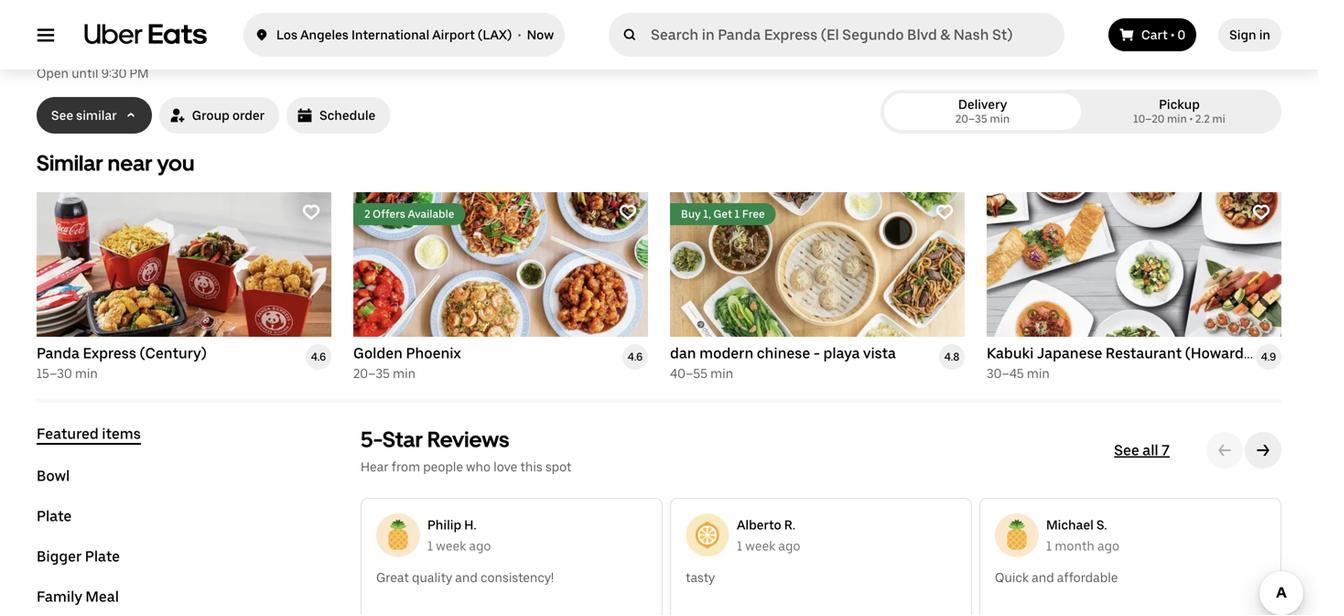 Task type: locate. For each thing, give the bounding box(es) containing it.
pm
[[130, 65, 149, 81]]

0 horizontal spatial 4.6
[[54, 47, 72, 62]]

japanese
[[1037, 345, 1103, 362]]

sign in link
[[1219, 18, 1282, 51]]

-
[[814, 345, 820, 362]]

2 panda from the top
[[37, 345, 80, 362]]

0 horizontal spatial see
[[51, 108, 73, 123]]

2
[[364, 207, 370, 221]]

• left 'more'
[[370, 47, 374, 62]]

1 horizontal spatial ago
[[778, 538, 800, 554]]

quick and affordable
[[995, 570, 1118, 585]]

(howard
[[1185, 345, 1244, 362]]

and right quick
[[1032, 570, 1054, 585]]

chevron up small image
[[124, 109, 137, 122]]

star up from
[[383, 426, 423, 453]]

michael s. 1 month ago
[[1046, 517, 1120, 554]]

add to favorites image for golden phoenix
[[619, 203, 637, 222]]

1 for michael s. 1 month ago
[[1046, 538, 1052, 554]]

schedule button
[[287, 97, 390, 134], [287, 97, 390, 134]]

4.6
[[54, 47, 72, 62], [311, 350, 326, 363], [628, 350, 643, 363]]

1 horizontal spatial 4.6
[[311, 350, 326, 363]]

panda for panda express (el segundo blvd & nash st)
[[37, 3, 131, 43]]

add to favorites image
[[302, 203, 320, 222], [936, 203, 954, 222]]

week for philip
[[436, 538, 466, 554]]

0 horizontal spatial and
[[455, 570, 478, 585]]

ago down r. on the right of page
[[778, 538, 800, 554]]

express inside panda express (century) 15–30 min
[[83, 345, 136, 362]]

see for see all 7
[[1114, 442, 1139, 459]]

10–20
[[1133, 112, 1165, 125]]

1 vertical spatial panda
[[37, 345, 80, 362]]

sign
[[1230, 27, 1257, 43]]

philip h. image
[[376, 514, 420, 557]]

add to favorites image for panda express (century)
[[302, 203, 320, 222]]

2 horizontal spatial ago
[[1098, 538, 1120, 554]]

1 down "philip"
[[427, 538, 433, 554]]

add to favorites image for dan modern chinese - playa vista
[[936, 203, 954, 222]]

open until 9:30 pm
[[37, 65, 149, 81]]

0 vertical spatial star
[[288, 46, 313, 62]]

0 vertical spatial panda
[[37, 3, 131, 43]]

0 horizontal spatial 5-
[[275, 46, 288, 62]]

&
[[524, 3, 545, 43]]

4.6 left golden
[[311, 350, 326, 363]]

week
[[436, 538, 466, 554], [746, 538, 776, 554]]

navigation
[[37, 425, 317, 615]]

1 horizontal spatial reviews
[[427, 426, 509, 453]]

5- inside "read 5-star reviews • more info"
[[275, 46, 288, 62]]

add to favorites image
[[619, 203, 637, 222], [1252, 203, 1271, 222]]

express up chinese at the top left of page
[[137, 3, 255, 43]]

0 horizontal spatial add to favorites image
[[302, 203, 320, 222]]

1 horizontal spatial plate
[[85, 548, 120, 565]]

1 horizontal spatial and
[[1032, 570, 1054, 585]]

1 horizontal spatial add to favorites image
[[1252, 203, 1271, 222]]

alberto r. image
[[686, 514, 730, 557]]

see similar
[[51, 108, 117, 123]]

3 ago from the left
[[1098, 538, 1120, 554]]

week inside the philip h. 1 week ago
[[436, 538, 466, 554]]

open
[[37, 65, 69, 81]]

1 inside the philip h. 1 week ago
[[427, 538, 433, 554]]

•
[[518, 27, 521, 43], [1171, 27, 1175, 43], [154, 47, 158, 62], [212, 47, 216, 62], [370, 47, 374, 62], [1190, 112, 1193, 125]]

quick
[[995, 570, 1029, 585]]

2 horizontal spatial 4.6
[[628, 350, 643, 363]]

similar
[[37, 150, 103, 176]]

hear
[[361, 459, 389, 475]]

read 5-star reviews • more info
[[242, 46, 437, 62]]

0 horizontal spatial week
[[436, 538, 466, 554]]

family meal
[[37, 588, 119, 606]]

plate inside bigger plate button
[[85, 548, 120, 565]]

now
[[527, 27, 554, 43]]

4.6 up open
[[54, 47, 72, 62]]

2 ago from the left
[[778, 538, 800, 554]]

quality
[[412, 570, 452, 585]]

sign in
[[1230, 27, 1271, 43]]

1 inside michael s. 1 month ago
[[1046, 538, 1052, 554]]

ago down s.
[[1098, 538, 1120, 554]]

0 horizontal spatial star
[[288, 46, 313, 62]]

min inside panda express (century) 15–30 min
[[75, 366, 98, 381]]

similar near you
[[37, 150, 195, 176]]

spot
[[545, 459, 572, 475]]

ago down h.
[[469, 538, 491, 554]]

panda up (138
[[37, 3, 131, 43]]

in
[[1259, 27, 1271, 43]]

ago for michael s. 1 month ago
[[1098, 538, 1120, 554]]

0 horizontal spatial plate
[[37, 508, 72, 525]]

meal
[[86, 588, 119, 606]]

star down the los
[[288, 46, 313, 62]]

5-
[[275, 46, 288, 62], [361, 426, 383, 453]]

ago inside the philip h. 1 week ago
[[469, 538, 491, 554]]

see left all
[[1114, 442, 1139, 459]]

0 horizontal spatial reviews
[[316, 46, 365, 62]]

1 vertical spatial plate
[[85, 548, 120, 565]]

modern
[[699, 345, 754, 362]]

express for (century)
[[83, 345, 136, 362]]

1 add to favorites image from the left
[[302, 203, 320, 222]]

min inside golden phoenix 20–35 min
[[393, 366, 416, 381]]

and
[[455, 570, 478, 585], [1032, 570, 1054, 585]]

min inside kabuki japanese restaurant (howard hughes ce 30–45 min
[[1027, 366, 1050, 381]]

st)
[[635, 3, 679, 43]]

express left the (century) on the left bottom of the page
[[83, 345, 136, 362]]

0 horizontal spatial add to favorites image
[[619, 203, 637, 222]]

1 vertical spatial star
[[383, 426, 423, 453]]

week down 'alberto'
[[746, 538, 776, 554]]

0 horizontal spatial 20–35
[[353, 366, 390, 381]]

get
[[714, 207, 732, 221]]

1 vertical spatial reviews
[[427, 426, 509, 453]]

1 down 'alberto'
[[737, 538, 743, 554]]

reviews inside "read 5-star reviews • more info"
[[316, 46, 365, 62]]

1 horizontal spatial week
[[746, 538, 776, 554]]

9:30
[[101, 65, 127, 81]]

consistency!
[[481, 570, 554, 585]]

more info link
[[380, 46, 437, 62]]

1 horizontal spatial 20–35
[[955, 112, 988, 125]]

navigation containing featured items
[[37, 425, 317, 615]]

1 ago from the left
[[469, 538, 491, 554]]

affordable
[[1057, 570, 1118, 585]]

0 vertical spatial 5-
[[275, 46, 288, 62]]

ago for alberto r. 1 week ago
[[778, 538, 800, 554]]

5-star reviews hear from people who love this spot
[[361, 426, 572, 475]]

2 add to favorites image from the left
[[936, 203, 954, 222]]

order
[[232, 108, 265, 123]]

star inside 5-star reviews hear from people who love this spot
[[383, 426, 423, 453]]

reviews up who
[[427, 426, 509, 453]]

1 horizontal spatial express
[[137, 3, 255, 43]]

$
[[219, 47, 226, 62]]

4.6 left 'dan'
[[628, 350, 643, 363]]

panda up 15–30
[[37, 345, 80, 362]]

nash
[[552, 3, 628, 43]]

4.6 for panda
[[311, 350, 326, 363]]

panda express (century) 15–30 min
[[37, 345, 207, 381]]

1 horizontal spatial 5-
[[361, 426, 383, 453]]

see left 'similar'
[[51, 108, 73, 123]]

1 horizontal spatial star
[[383, 426, 423, 453]]

2 add to favorites image from the left
[[1252, 203, 1271, 222]]

express
[[137, 3, 255, 43], [83, 345, 136, 362]]

bigger plate button
[[37, 547, 120, 566]]

panda inside panda express (century) 15–30 min
[[37, 345, 80, 362]]

0 vertical spatial express
[[137, 3, 255, 43]]

week down "philip"
[[436, 538, 466, 554]]

0 vertical spatial reviews
[[316, 46, 365, 62]]

2 week from the left
[[746, 538, 776, 554]]

uber eats home image
[[84, 24, 207, 46]]

1 left month
[[1046, 538, 1052, 554]]

great quality and consistency!
[[376, 570, 554, 585]]

panda
[[37, 3, 131, 43], [37, 345, 80, 362]]

min inside dan modern chinese - playa vista 40–55 min
[[710, 366, 733, 381]]

week inside alberto r. 1 week ago
[[746, 538, 776, 554]]

1 panda from the top
[[37, 3, 131, 43]]

• left 2.2
[[1190, 112, 1193, 125]]

5- up hear
[[361, 426, 383, 453]]

available
[[408, 207, 454, 221]]

1 week from the left
[[436, 538, 466, 554]]

segundo
[[306, 3, 445, 43]]

plate up the meal
[[85, 548, 120, 565]]

20–35
[[955, 112, 988, 125], [353, 366, 390, 381]]

1 add to favorites image from the left
[[619, 203, 637, 222]]

1 for alberto r. 1 week ago
[[737, 538, 743, 554]]

5- down the los
[[275, 46, 288, 62]]

0 horizontal spatial express
[[83, 345, 136, 362]]

min
[[990, 112, 1010, 125], [1167, 112, 1187, 125], [75, 366, 98, 381], [393, 366, 416, 381], [710, 366, 733, 381], [1027, 366, 1050, 381]]

1 vertical spatial express
[[83, 345, 136, 362]]

reviews down the angeles at the left
[[316, 46, 365, 62]]

ago inside alberto r. 1 week ago
[[778, 538, 800, 554]]

star
[[288, 46, 313, 62], [383, 426, 423, 453]]

plate down bowl button
[[37, 508, 72, 525]]

[object Object] radio
[[888, 93, 1077, 130]]

• inside "read 5-star reviews • more info"
[[370, 47, 374, 62]]

deliver to image
[[254, 24, 269, 46]]

r.
[[784, 517, 796, 533]]

chinese
[[757, 345, 810, 362]]

angeles
[[300, 27, 349, 43]]

bowl button
[[37, 467, 70, 485]]

1 horizontal spatial see
[[1114, 442, 1139, 459]]

1 horizontal spatial add to favorites image
[[936, 203, 954, 222]]

1 vertical spatial 5-
[[361, 426, 383, 453]]

similar
[[76, 108, 117, 123]]

and right quality
[[455, 570, 478, 585]]

love
[[494, 459, 517, 475]]

0 vertical spatial 20–35
[[955, 112, 988, 125]]

1 vertical spatial see
[[1114, 442, 1139, 459]]

0 horizontal spatial ago
[[469, 538, 491, 554]]

1 vertical spatial 20–35
[[353, 366, 390, 381]]

0 vertical spatial see
[[51, 108, 73, 123]]

more
[[380, 46, 411, 62]]

1 inside alberto r. 1 week ago
[[737, 538, 743, 554]]

alberto
[[737, 517, 781, 533]]

bigger plate
[[37, 548, 120, 565]]

ago inside michael s. 1 month ago
[[1098, 538, 1120, 554]]



Task type: describe. For each thing, give the bounding box(es) containing it.
featured items
[[37, 425, 141, 443]]

Search in Panda Express (El Segundo Blvd & Nash St) text field
[[651, 26, 1057, 44]]

ce
[[1304, 345, 1318, 362]]

near
[[108, 150, 153, 176]]

philip h. 1 week ago
[[427, 517, 491, 554]]

golden
[[353, 345, 403, 362]]

buy 1, get 1 free
[[681, 207, 765, 221]]

los
[[276, 27, 298, 43]]

5- inside 5-star reviews hear from people who love this spot
[[361, 426, 383, 453]]

featured items button
[[37, 425, 141, 445]]

(lax)
[[478, 27, 512, 43]]

you
[[157, 150, 195, 176]]

until
[[71, 65, 98, 81]]

kabuki japanese restaurant (howard hughes ce 30–45 min
[[987, 345, 1318, 381]]

1 right get
[[735, 207, 740, 221]]

golden phoenix 20–35 min
[[353, 345, 461, 381]]

bowl
[[37, 467, 70, 485]]

see all 7
[[1114, 442, 1170, 459]]

bigger
[[37, 548, 82, 565]]

• left 0
[[1171, 27, 1175, 43]]

reviews inside 5-star reviews hear from people who love this spot
[[427, 426, 509, 453]]

from
[[391, 459, 420, 475]]

add to favorites image for kabuki japanese restaurant (howard hughes ce
[[1252, 203, 1271, 222]]

michael
[[1046, 517, 1094, 533]]

blvd
[[452, 3, 517, 43]]

main navigation menu image
[[37, 26, 55, 44]]

next image
[[1256, 443, 1271, 458]]

20–35 inside golden phoenix 20–35 min
[[353, 366, 390, 381]]

people
[[423, 459, 463, 475]]

delivery 20–35 min
[[955, 97, 1010, 125]]

great
[[376, 570, 409, 585]]

this
[[520, 459, 543, 475]]

kabuki
[[987, 345, 1034, 362]]

playa
[[823, 345, 860, 362]]

family meal button
[[37, 588, 119, 606]]

30–45
[[987, 366, 1024, 381]]

ratings)
[[103, 47, 151, 62]]

2 and from the left
[[1032, 570, 1054, 585]]

read 5-star reviews link
[[242, 46, 365, 62]]

4.6 for golden
[[628, 350, 643, 363]]

• left $
[[212, 47, 216, 62]]

schedule
[[320, 108, 376, 123]]

(138
[[75, 47, 100, 62]]

pickup 10–20 min • 2.2 mi
[[1133, 97, 1226, 125]]

s.
[[1097, 517, 1107, 533]]

alberto r. 1 week ago
[[737, 517, 800, 554]]

michael s. image
[[995, 514, 1039, 557]]

month
[[1055, 538, 1095, 554]]

previous image
[[1218, 443, 1232, 458]]

mi
[[1212, 112, 1226, 125]]

2 offers available
[[364, 207, 454, 221]]

cart
[[1141, 27, 1168, 43]]

week for alberto
[[746, 538, 776, 554]]

free
[[742, 207, 765, 221]]

info
[[414, 46, 437, 62]]

panda express (el segundo blvd & nash st)
[[37, 3, 679, 43]]

ago for philip h. 1 week ago
[[469, 538, 491, 554]]

who
[[466, 459, 491, 475]]

cart • 0
[[1141, 27, 1186, 43]]

1,
[[703, 207, 711, 221]]

• left the &
[[518, 27, 521, 43]]

panda for panda express (century) 15–30 min
[[37, 345, 80, 362]]

dan modern chinese - playa vista 40–55 min
[[670, 345, 896, 381]]

chinese
[[160, 47, 209, 62]]

min inside delivery 20–35 min
[[990, 112, 1010, 125]]

(century)
[[140, 345, 207, 362]]

20–35 inside delivery 20–35 min
[[955, 112, 988, 125]]

international
[[351, 27, 429, 43]]

star inside "read 5-star reviews • more info"
[[288, 46, 313, 62]]

7
[[1162, 442, 1170, 459]]

2.2
[[1195, 112, 1210, 125]]

1 for philip h. 1 week ago
[[427, 538, 433, 554]]

• down the uber eats home image
[[154, 47, 158, 62]]

(el
[[262, 3, 300, 43]]

[object Object] radio
[[1085, 93, 1274, 130]]

pickup
[[1159, 97, 1200, 112]]

4.9
[[1261, 350, 1276, 363]]

see for see similar
[[51, 108, 73, 123]]

40–55
[[670, 366, 708, 381]]

h.
[[464, 517, 477, 533]]

airport
[[432, 27, 475, 43]]

items
[[102, 425, 141, 443]]

all
[[1143, 442, 1159, 459]]

0 vertical spatial plate
[[37, 508, 72, 525]]

restaurant
[[1106, 345, 1182, 362]]

vista
[[863, 345, 896, 362]]

family
[[37, 588, 82, 606]]

buy
[[681, 207, 701, 221]]

offers
[[373, 207, 405, 221]]

min inside "pickup 10–20 min • 2.2 mi"
[[1167, 112, 1187, 125]]

tasty
[[686, 570, 715, 585]]

los angeles international airport (lax) • now
[[276, 27, 554, 43]]

see all 7 link
[[1114, 441, 1170, 460]]

express for (el
[[137, 3, 255, 43]]

phoenix
[[406, 345, 461, 362]]

1 and from the left
[[455, 570, 478, 585]]

group order
[[192, 108, 265, 123]]

hughes
[[1247, 345, 1300, 362]]

15–30
[[37, 366, 72, 381]]

• inside "pickup 10–20 min • 2.2 mi"
[[1190, 112, 1193, 125]]



Task type: vqa. For each thing, say whether or not it's contained in the screenshot.
fifth + from the top of the page
no



